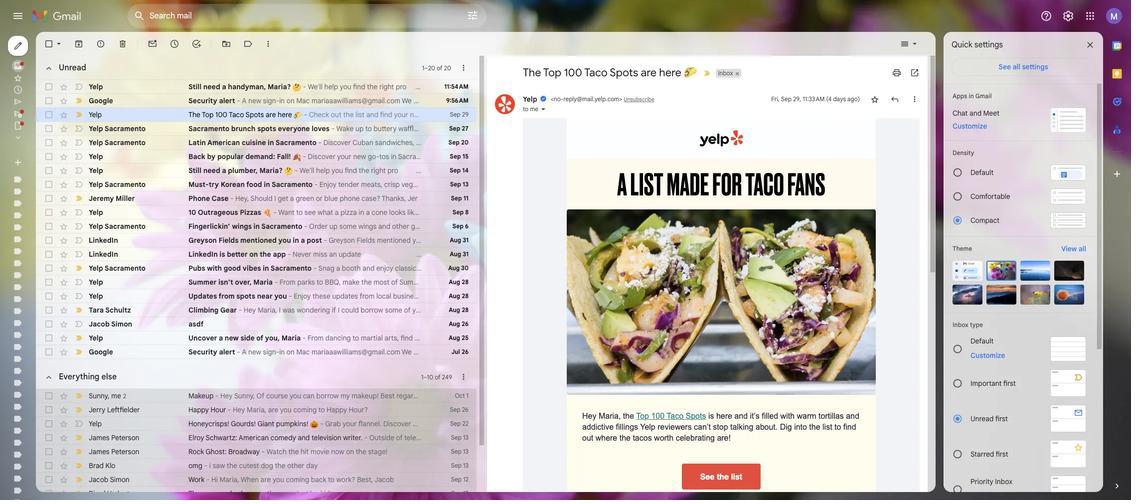 Task type: locate. For each thing, give the bounding box(es) containing it.
james peterson
[[89, 433, 139, 442], [89, 447, 139, 456]]

maria
[[254, 278, 273, 287], [282, 334, 301, 343]]

2 sep 12 from the top
[[451, 490, 469, 497]]

30 ͏‌ from the left
[[480, 292, 482, 301]]

sep for must-try korean food in sacramento
[[450, 181, 461, 188]]

1 vertical spatial security
[[189, 348, 217, 357]]

0 vertical spatial the
[[523, 66, 542, 79]]

1 vertical spatial peterson
[[111, 447, 139, 456]]

show details image
[[541, 106, 547, 112]]

1 horizontal spatial on
[[346, 447, 354, 456]]

row
[[36, 80, 477, 94], [36, 94, 477, 108], [36, 108, 477, 122], [36, 122, 477, 136], [36, 136, 477, 150], [36, 150, 477, 164], [36, 164, 545, 178], [36, 178, 477, 192], [36, 192, 477, 206], [36, 206, 554, 219], [36, 219, 477, 233], [36, 233, 955, 247], [36, 247, 522, 261], [36, 261, 477, 275], [36, 275, 477, 289], [36, 289, 523, 303], [36, 303, 477, 317], [36, 317, 477, 331], [36, 331, 477, 345], [36, 345, 477, 359], [36, 389, 477, 403], [36, 403, 477, 417], [36, 417, 477, 431], [36, 431, 477, 445], [36, 445, 477, 459], [36, 459, 477, 473], [36, 473, 477, 487], [36, 487, 477, 500]]

bjord
[[89, 489, 105, 498]]

row containing jeremy miller
[[36, 192, 477, 206]]

dig
[[781, 423, 792, 432]]

jacob simon for work
[[89, 475, 130, 484]]

0 horizontal spatial with
[[207, 264, 222, 273]]

1 horizontal spatial find
[[844, 423, 857, 432]]

local
[[377, 292, 392, 301]]

0 vertical spatial james peterson
[[89, 433, 139, 442]]

bad down the back
[[310, 489, 322, 498]]

and right the tortillas
[[847, 412, 860, 421]]

sep for back by popular demand: fall!
[[450, 153, 461, 160]]

0 vertical spatial peterson
[[111, 433, 139, 442]]

1 vertical spatial aug 28
[[449, 292, 469, 300]]

the top 100 taco spots are here inside unread tab panel
[[189, 110, 294, 119]]

sep 13 for elroy schwartz: american comedy and television writer. -
[[451, 434, 469, 441]]

else
[[102, 372, 117, 382]]

google up else
[[89, 348, 113, 357]]

american
[[208, 138, 240, 147], [239, 433, 269, 442]]

top for 🌮 image
[[544, 66, 562, 79]]

see down quick settings element
[[999, 62, 1012, 71]]

2 alert from the top
[[219, 348, 235, 357]]

0 vertical spatial still
[[189, 82, 202, 91]]

1 inside row
[[467, 392, 469, 400]]

1 vertical spatial american
[[239, 433, 269, 442]]

inbox inside button
[[719, 69, 733, 77]]

maria, right the 'hi'
[[220, 475, 239, 484]]

aug 31 for linkedin is better on the app
[[450, 250, 469, 258]]

hour?
[[349, 406, 368, 415]]

schwartz:
[[206, 433, 237, 442]]

0 vertical spatial security
[[189, 96, 217, 105]]

top up fillings
[[637, 412, 649, 421]]

me inside everything else tab panel
[[111, 391, 121, 400]]

0 horizontal spatial 100
[[215, 110, 227, 119]]

1 google from the top
[[89, 96, 113, 105]]

1 james peterson from the top
[[89, 433, 139, 442]]

- up we'll
[[301, 152, 308, 161]]

jacob simon inside unread tab panel
[[89, 320, 132, 329]]

loves
[[312, 124, 330, 133]]

2 horizontal spatial 100
[[652, 412, 665, 421]]

sep for honeycrisps! gourds! giant pumpkins!
[[450, 420, 461, 427]]

1 james from the top
[[89, 433, 110, 442]]

2 31 from the top
[[463, 250, 469, 258]]

to left see
[[296, 208, 303, 217]]

17 row from the top
[[36, 303, 477, 317]]

1 vertical spatial 31
[[463, 250, 469, 258]]

1 vertical spatial customize button
[[965, 350, 1012, 362]]

unread down archive icon
[[59, 63, 86, 73]]

18 row from the top
[[36, 317, 477, 331]]

top up <
[[544, 66, 562, 79]]

11
[[464, 195, 469, 202]]

alert down still need a handyman, maria?
[[219, 96, 235, 105]]

join
[[942, 236, 955, 245]]

of left inbox section options 'image'
[[437, 64, 443, 72]]

1 vertical spatial settings
[[1023, 62, 1049, 71]]

1 vertical spatial 26
[[462, 348, 469, 356]]

0 vertical spatial maria
[[254, 278, 273, 287]]

writer.
[[343, 433, 363, 442]]

1 horizontal spatial spots
[[257, 124, 276, 133]]

38 ͏‌ from the left
[[495, 292, 496, 301]]

top inside unread tab panel
[[202, 110, 214, 119]]

0 horizontal spatial taco
[[229, 110, 244, 119]]

1 vertical spatial maria
[[282, 334, 301, 343]]

meet
[[984, 109, 1000, 118]]

see the list
[[701, 472, 743, 482]]

hey up "gourds!"
[[233, 406, 245, 415]]

default up the comfortable at the right of page
[[971, 168, 994, 177]]

jacob up bjord
[[89, 475, 108, 484]]

10 inside row
[[189, 208, 196, 217]]

sep 20
[[449, 139, 469, 146]]

100 for 🌮 image
[[564, 66, 583, 79]]

1 vertical spatial of
[[257, 334, 264, 343]]

default
[[971, 168, 994, 177], [971, 337, 994, 346]]

1 vertical spatial maria?
[[260, 166, 283, 175]]

0 vertical spatial spots
[[257, 124, 276, 133]]

inbox right priority
[[996, 477, 1013, 486]]

100 up yelp cell
[[564, 66, 583, 79]]

1 vertical spatial 28
[[462, 292, 469, 300]]

the top 100 taco spots are here up reply@mail.yelp.com
[[523, 66, 684, 79]]

is inside unread tab panel
[[220, 250, 225, 259]]

row containing brad klo
[[36, 459, 477, 473]]

inbox right 🌮 image
[[719, 69, 733, 77]]

1 horizontal spatial top
[[544, 66, 562, 79]]

see inside the top 100 taco spots are here main content
[[701, 472, 715, 482]]

- right 🤔 image
[[295, 166, 298, 175]]

1 horizontal spatial the top 100 taco spots are here
[[523, 66, 684, 79]]

verified sender image
[[540, 95, 547, 102]]

add to tasks image
[[192, 39, 202, 49]]

jacob for work
[[89, 475, 108, 484]]

see the list link
[[682, 464, 761, 490]]

0 vertical spatial inbox
[[719, 69, 733, 77]]

0 horizontal spatial top
[[202, 110, 214, 119]]

first down important first
[[996, 414, 1009, 423]]

0 vertical spatial of
[[437, 64, 443, 72]]

0 vertical spatial 31
[[463, 236, 469, 244]]

all inside "button"
[[1013, 62, 1021, 71]]

customize button down chat
[[947, 120, 994, 132]]

first for important first
[[1004, 379, 1017, 388]]

james
[[89, 433, 110, 442], [89, 447, 110, 456]]

2 vertical spatial 100
[[652, 412, 665, 421]]

plumber,
[[228, 166, 258, 175]]

need for handyman,
[[203, 82, 220, 91]]

tab list
[[1104, 32, 1132, 464]]

0 vertical spatial 100
[[564, 66, 583, 79]]

peterson down leftfielder
[[111, 433, 139, 442]]

1 vertical spatial see
[[701, 472, 715, 482]]

the up verified sender icon
[[523, 66, 542, 79]]

2 happy from the left
[[327, 406, 347, 415]]

18 ͏‌ from the left
[[459, 292, 461, 301]]

2 horizontal spatial top
[[637, 412, 649, 421]]

26 row from the top
[[36, 459, 477, 473]]

security down uncover
[[189, 348, 217, 357]]

jacob
[[89, 320, 110, 329], [89, 475, 108, 484], [375, 475, 394, 484]]

want
[[278, 208, 295, 217]]

all for see
[[1013, 62, 1021, 71]]

see inside "button"
[[999, 62, 1012, 71]]

in right food
[[264, 180, 270, 189]]

comfortable
[[971, 192, 1011, 201]]

2 google from the top
[[89, 348, 113, 357]]

jacob simon inside everything else tab panel
[[89, 475, 130, 484]]

aug for climbing gear -
[[449, 306, 460, 314]]

1 peterson from the top
[[111, 433, 139, 442]]

are up unsubscribe at the top right of the page
[[641, 66, 657, 79]]

food
[[247, 180, 262, 189]]

1 horizontal spatial unread
[[971, 414, 994, 423]]

makeup -
[[189, 392, 220, 401]]

11 ͏‌ from the left
[[446, 292, 448, 301]]

2 still from the top
[[189, 166, 202, 175]]

1 need from the top
[[203, 82, 220, 91]]

inbox type element
[[953, 321, 1087, 329]]

work?
[[337, 475, 355, 484]]

jacob down tara
[[89, 320, 110, 329]]

james peterson down jerry leftfielder
[[89, 433, 139, 442]]

the inside unread tab panel
[[189, 110, 201, 119]]

– inside unread tab panel
[[425, 64, 428, 72]]

1 vertical spatial aug 31
[[450, 250, 469, 258]]

alert for 9:56 am
[[219, 96, 235, 105]]

aug 31 up aug 30
[[450, 250, 469, 258]]

the top 100 taco spots are here for 🌮 image
[[523, 66, 684, 79]]

unread button
[[39, 58, 90, 78]]

coming down other
[[286, 475, 309, 484]]

on
[[250, 250, 258, 259], [346, 447, 354, 456]]

< no-reply@mail.yelp.com >
[[551, 95, 623, 103]]

0 horizontal spatial see
[[701, 472, 715, 482]]

coming for to
[[294, 406, 317, 415]]

1 vertical spatial 1
[[422, 373, 424, 381]]

2 vertical spatial 26
[[462, 406, 469, 414]]

sep 13 for omg - i saw the cutest dog the other day
[[451, 462, 469, 469]]

0 vertical spatial customize button
[[947, 120, 994, 132]]

security alert - for 9:56 am
[[189, 96, 242, 105]]

american inside everything else tab panel
[[239, 433, 269, 442]]

spots for 🌮 image
[[610, 66, 639, 79]]

list down the tortillas
[[823, 423, 833, 432]]

hey up 'addictive'
[[583, 412, 597, 421]]

main menu image
[[12, 10, 24, 22]]

31
[[463, 236, 469, 244], [463, 250, 469, 258]]

9 row from the top
[[36, 192, 477, 206]]

aug 31 for greyson fields mentioned you in a post
[[450, 236, 469, 244]]

on inside everything else tab panel
[[346, 447, 354, 456]]

2 vertical spatial inbox
[[996, 477, 1013, 486]]

navigation
[[0, 32, 120, 500]]

are
[[641, 66, 657, 79], [266, 110, 276, 119], [268, 406, 279, 415], [261, 475, 271, 484], [209, 489, 219, 498]]

work
[[189, 475, 205, 484]]

american down honeycrisps! gourds! giant pumpkins!
[[239, 433, 269, 442]]

here inside unread tab panel
[[278, 110, 292, 119]]

advanced search options image
[[463, 5, 483, 25]]

0 vertical spatial aug 31
[[450, 236, 469, 244]]

into
[[795, 423, 808, 432]]

see down celebrating
[[701, 472, 715, 482]]

reviewers
[[658, 423, 692, 432]]

top 100 tacos image
[[567, 210, 876, 395]]

1 31 from the top
[[463, 236, 469, 244]]

– left inbox section options 'image'
[[425, 64, 428, 72]]

0 horizontal spatial from
[[219, 292, 235, 301]]

1 alert from the top
[[219, 96, 235, 105]]

important
[[971, 379, 1002, 388]]

1 horizontal spatial spots
[[610, 66, 639, 79]]

and inside everything else tab panel
[[298, 433, 310, 442]]

13 for elroy schwartz: american comedy and television writer. -
[[463, 434, 469, 441]]

27 ͏‌ from the left
[[475, 292, 477, 301]]

simon inside unread tab panel
[[111, 320, 132, 329]]

1 vertical spatial james peterson
[[89, 447, 139, 456]]

jeremy
[[89, 194, 114, 203]]

6 ͏͏ from the left
[[549, 208, 551, 217]]

- right 🍕 image
[[273, 208, 277, 217]]

security down still need a handyman, maria?
[[189, 96, 217, 105]]

security alert - down still need a handyman, maria?
[[189, 96, 242, 105]]

– left 249
[[424, 373, 427, 381]]

not starred image
[[870, 94, 880, 104]]

linkedin for linkedin is better on the app
[[89, 250, 118, 259]]

31 for linkedin is better on the app
[[463, 250, 469, 258]]

2 vertical spatial of
[[435, 373, 441, 381]]

uncover a new side of you, maria -
[[189, 334, 308, 343]]

maria, up honeycrisps! gourds! giant pumpkins!
[[247, 406, 266, 415]]

2 aug 28 from the top
[[449, 292, 469, 300]]

0 vertical spatial all
[[1013, 62, 1021, 71]]

updates
[[332, 292, 358, 301]]

1 horizontal spatial the
[[523, 66, 542, 79]]

- down 'loves'
[[319, 138, 322, 147]]

0 vertical spatial taco
[[585, 66, 608, 79]]

17 ͏‌ from the left
[[457, 292, 459, 301]]

10 inside everything else tab panel
[[427, 373, 434, 381]]

jacob simon up bjord umlaut
[[89, 475, 130, 484]]

13 inside unread tab panel
[[463, 181, 469, 188]]

1 left inbox section options 'image'
[[422, 64, 425, 72]]

you
[[332, 166, 343, 175], [279, 236, 291, 245], [275, 292, 287, 301], [280, 406, 292, 415], [273, 475, 284, 484]]

3 aug 28 from the top
[[449, 306, 469, 314]]

inbox section options image
[[459, 63, 469, 73]]

taco
[[585, 66, 608, 79], [229, 110, 244, 119], [667, 412, 684, 421]]

find left right
[[345, 166, 357, 175]]

0 vertical spatial –
[[425, 64, 428, 72]]

no-
[[554, 95, 564, 103]]

james peterson for elroy schwartz: american comedy and television writer.
[[89, 433, 139, 442]]

sep for omg
[[451, 462, 462, 469]]

14 ͏‌ from the left
[[452, 292, 454, 301]]

giant
[[258, 420, 274, 428]]

bad right no
[[230, 489, 243, 498]]

1 security alert - from the top
[[189, 96, 242, 105]]

0 vertical spatial google
[[89, 96, 113, 105]]

2 horizontal spatial 20
[[461, 139, 469, 146]]

is left better
[[220, 250, 225, 259]]

the up fillings
[[623, 412, 635, 421]]

43 ͏‌ from the left
[[504, 292, 505, 301]]

see for see all settings
[[999, 62, 1012, 71]]

jacob inside unread tab panel
[[89, 320, 110, 329]]

settings
[[975, 40, 1004, 50], [1023, 62, 1049, 71]]

0 horizontal spatial 10
[[189, 208, 196, 217]]

spots up sacramento brunch spots everyone loves -
[[246, 110, 264, 119]]

2 28 from the top
[[462, 292, 469, 300]]

taco for 🌮 image
[[585, 66, 608, 79]]

1 vertical spatial need
[[203, 166, 220, 175]]

aug 28
[[449, 278, 469, 286], [449, 292, 469, 300], [449, 306, 469, 314]]

day
[[306, 461, 318, 470]]

the for 🌮 image
[[523, 66, 542, 79]]

14 row from the top
[[36, 261, 477, 275]]

gmail image
[[32, 6, 86, 26]]

are inside unread tab panel
[[266, 110, 276, 119]]

and
[[970, 109, 982, 118], [735, 412, 748, 421], [847, 412, 860, 421], [298, 433, 310, 442]]

2 bad from the left
[[310, 489, 322, 498]]

first right starred
[[996, 450, 1009, 459]]

1 vertical spatial find
[[844, 423, 857, 432]]

inbox left type
[[953, 321, 969, 329]]

0 horizontal spatial me
[[111, 391, 121, 400]]

0 horizontal spatial spots
[[246, 110, 264, 119]]

isn't
[[218, 278, 233, 287]]

out
[[583, 434, 594, 443]]

9:56 am
[[446, 97, 469, 104]]

15 row from the top
[[36, 275, 477, 289]]

simon inside everything else tab panel
[[110, 475, 130, 484]]

1 vertical spatial 10
[[427, 373, 434, 381]]

yelp sacramento for fingerlickin' wings in sacramento
[[89, 222, 146, 231]]

movie
[[311, 447, 330, 456]]

3 row from the top
[[36, 108, 477, 122]]

unread for unread first
[[971, 414, 994, 423]]

simon up "umlaut"
[[110, 475, 130, 484]]

green
[[296, 194, 314, 203]]

2 peterson from the top
[[111, 447, 139, 456]]

a right get
[[290, 194, 294, 203]]

sunny , me 2
[[89, 391, 126, 400]]

31 down the 6
[[463, 236, 469, 244]]

1 horizontal spatial from
[[360, 292, 375, 301]]

2 jacob simon from the top
[[89, 475, 130, 484]]

spots inside row
[[246, 110, 264, 119]]

1 vertical spatial default
[[971, 337, 994, 346]]

unread inside button
[[59, 63, 86, 73]]

handyman,
[[228, 82, 266, 91]]

0 vertical spatial spots
[[610, 66, 639, 79]]

case?
[[362, 194, 380, 203]]

12 for there are no bad suggestions... - just bad ideas
[[463, 490, 469, 497]]

1 vertical spatial here
[[278, 110, 292, 119]]

1 vertical spatial on
[[346, 447, 354, 456]]

- right 'hour' at bottom left
[[228, 406, 231, 415]]

0 vertical spatial customize
[[953, 122, 988, 131]]

on up pubs with good vibes in sacramento -
[[250, 250, 258, 259]]

16 row from the top
[[36, 289, 523, 303]]

1 yelp sacramento from the top
[[89, 124, 146, 133]]

0 vertical spatial find
[[345, 166, 357, 175]]

28 row from the top
[[36, 487, 477, 500]]

work - hi maria, when are you coming back to work? best, jacob
[[189, 475, 394, 484]]

unread up starred
[[971, 414, 994, 423]]

1 horizontal spatial hey
[[583, 412, 597, 421]]

1 horizontal spatial all
[[1079, 244, 1087, 253]]

find inside row
[[345, 166, 357, 175]]

0 vertical spatial list
[[823, 423, 833, 432]]

hey inside everything else tab panel
[[233, 406, 245, 415]]

me right ,
[[111, 391, 121, 400]]

of
[[437, 64, 443, 72], [257, 334, 264, 343], [435, 373, 441, 381]]

thanks,
[[382, 194, 406, 203]]

to inside is here and it's filled with warm tortillas and addictive fillings yelp reviewers can't stop talking about. dig into the list to find out where the tacos worth celebrating are!
[[835, 423, 842, 432]]

try
[[209, 180, 219, 189]]

yelp inc. image
[[495, 94, 515, 114]]

8 ͏‌ from the left
[[441, 292, 443, 301]]

🍕 image
[[263, 209, 272, 217]]

0 horizontal spatial hey
[[233, 406, 245, 415]]

move to image
[[221, 39, 231, 49]]

20 row from the top
[[36, 345, 477, 359]]

get
[[278, 194, 288, 203]]

jul 26
[[452, 348, 469, 356]]

quick
[[952, 40, 973, 50]]

1 aug 28 from the top
[[449, 278, 469, 286]]

aug 25
[[449, 334, 469, 342]]

pizzas
[[240, 208, 261, 217]]

near
[[257, 292, 273, 301]]

you up pumpkins!
[[280, 406, 292, 415]]

of for 1 – 20 of 20
[[437, 64, 443, 72]]

the down warm
[[810, 423, 821, 432]]

yelp sacramento for latin american cuisine in sacramento
[[89, 138, 146, 147]]

1 horizontal spatial list
[[823, 423, 833, 432]]

miss
[[313, 250, 328, 259]]

google down unread button
[[89, 96, 113, 105]]

the top 100 taco spots are here up brunch
[[189, 110, 294, 119]]

cuisine
[[242, 138, 266, 147]]

53 ͏‌ from the left
[[521, 292, 523, 301]]

a left post
[[301, 236, 305, 245]]

still for still need a handyman, maria?
[[189, 82, 202, 91]]

1 vertical spatial simon
[[110, 475, 130, 484]]

1 12 from the top
[[463, 476, 469, 483]]

is
[[220, 250, 225, 259], [709, 412, 715, 421]]

10 left 249
[[427, 373, 434, 381]]

26 inside everything else tab panel
[[462, 406, 469, 414]]

- up television
[[319, 420, 326, 428]]

0 vertical spatial the top 100 taco spots are here
[[523, 66, 684, 79]]

0 horizontal spatial here
[[278, 110, 292, 119]]

31 up 30
[[463, 250, 469, 258]]

taco inside row
[[229, 110, 244, 119]]

maria up 'near'
[[254, 278, 273, 287]]

22 row from the top
[[36, 403, 477, 417]]

sep for 10 outrageous pizzas
[[453, 209, 464, 216]]

0 vertical spatial jacob simon
[[89, 320, 132, 329]]

sep for phone case
[[451, 195, 462, 202]]

2 horizontal spatial spots
[[686, 412, 707, 421]]

wings
[[232, 222, 252, 231]]

still down add to tasks image
[[189, 82, 202, 91]]

the top 100 taco spots are here
[[523, 66, 684, 79], [189, 110, 294, 119]]

2 security alert - from the top
[[189, 348, 242, 357]]

pro
[[388, 166, 398, 175]]

tara schultz
[[89, 306, 131, 315]]

jacob simon down tara schultz on the bottom
[[89, 320, 132, 329]]

None checkbox
[[44, 82, 54, 92], [44, 96, 54, 106], [44, 110, 54, 120], [44, 152, 54, 162], [44, 166, 54, 176], [44, 180, 54, 190], [44, 277, 54, 287], [44, 291, 54, 301], [44, 305, 54, 315], [44, 333, 54, 343], [44, 347, 54, 357], [44, 391, 54, 401], [44, 405, 54, 415], [44, 419, 54, 429], [44, 82, 54, 92], [44, 96, 54, 106], [44, 110, 54, 120], [44, 152, 54, 162], [44, 166, 54, 176], [44, 180, 54, 190], [44, 277, 54, 287], [44, 291, 54, 301], [44, 305, 54, 315], [44, 333, 54, 343], [44, 347, 54, 357], [44, 391, 54, 401], [44, 405, 54, 415], [44, 419, 54, 429]]

31 for greyson fields mentioned you in a post
[[463, 236, 469, 244]]

the left hit
[[289, 447, 299, 456]]

list down talking
[[732, 472, 743, 482]]

taco up reply@mail.yelp.com
[[585, 66, 608, 79]]

31 ͏‌ from the left
[[482, 292, 484, 301]]

james for rock ghost: broadway - watch the hit movie now on the stage!
[[89, 447, 110, 456]]

26 up 22
[[462, 406, 469, 414]]

leftfielder
[[107, 406, 140, 415]]

1 vertical spatial spots
[[237, 292, 255, 301]]

2 security from the top
[[189, 348, 217, 357]]

makeup
[[189, 392, 214, 401]]

1 horizontal spatial is
[[709, 412, 715, 421]]

41 ͏‌ from the left
[[500, 292, 502, 301]]

still down 'back'
[[189, 166, 202, 175]]

None checkbox
[[44, 39, 54, 49], [44, 124, 54, 134], [44, 138, 54, 148], [44, 194, 54, 204], [44, 208, 54, 217], [44, 221, 54, 231], [44, 235, 54, 245], [44, 249, 54, 259], [44, 263, 54, 273], [44, 319, 54, 329], [44, 433, 54, 443], [44, 447, 54, 457], [44, 461, 54, 471], [44, 475, 54, 485], [44, 489, 54, 499], [44, 39, 54, 49], [44, 124, 54, 134], [44, 138, 54, 148], [44, 194, 54, 204], [44, 208, 54, 217], [44, 221, 54, 231], [44, 235, 54, 245], [44, 249, 54, 259], [44, 263, 54, 273], [44, 319, 54, 329], [44, 433, 54, 443], [44, 447, 54, 457], [44, 461, 54, 471], [44, 475, 54, 485], [44, 489, 54, 499]]

2 horizontal spatial maria,
[[599, 412, 621, 421]]

saw
[[213, 461, 225, 470]]

0 vertical spatial american
[[208, 138, 240, 147]]

5 yelp sacramento from the top
[[89, 264, 146, 273]]

fri,
[[772, 95, 780, 103]]

4 yelp sacramento from the top
[[89, 222, 146, 231]]

customize button for default
[[965, 350, 1012, 362]]

omg - i saw the cutest dog the other day
[[189, 461, 318, 470]]

view all
[[1062, 244, 1087, 253]]

inbox
[[719, 69, 733, 77], [953, 321, 969, 329], [996, 477, 1013, 486]]

1 for 1 – 20 of 20
[[422, 64, 425, 72]]

0 vertical spatial maria?
[[268, 82, 291, 91]]

jacob for asdf
[[89, 320, 110, 329]]

peterson for rock
[[111, 447, 139, 456]]

1 vertical spatial list
[[732, 472, 743, 482]]

theme element
[[953, 244, 973, 254]]

sep 12 for there are no bad suggestions... - just bad ideas
[[451, 490, 469, 497]]

sep for latin american cuisine in sacramento
[[449, 139, 460, 146]]

0 vertical spatial alert
[[219, 96, 235, 105]]

unread tab panel
[[36, 56, 955, 359]]

can't
[[694, 423, 711, 432]]

sep 13 inside unread tab panel
[[450, 181, 469, 188]]

1 vertical spatial jacob simon
[[89, 475, 130, 484]]

1 inside unread tab panel
[[422, 64, 425, 72]]

– inside everything else tab panel
[[424, 373, 427, 381]]

maria? left 🤔 icon on the left top of page
[[268, 82, 291, 91]]

here left 🌮 image
[[660, 66, 682, 79]]

🍂 image
[[293, 153, 301, 161]]

display density element
[[953, 149, 1087, 157]]

1 vertical spatial me
[[111, 391, 121, 400]]

jul
[[452, 348, 460, 356]]

Not starred checkbox
[[870, 94, 880, 104]]

watch
[[267, 447, 287, 456]]

26 up 25
[[462, 320, 469, 328]]

26 for happy hour - hey maria, are you coming to happy hour?
[[462, 406, 469, 414]]

to left show details "image"
[[523, 105, 529, 113]]

🌮 image
[[294, 111, 302, 120]]

2 vertical spatial 1
[[467, 392, 469, 400]]

yelp sacramento for pubs with good vibes in sacramento
[[89, 264, 146, 273]]

customize button
[[947, 120, 994, 132], [965, 350, 1012, 362]]

28 for you
[[462, 292, 469, 300]]

the down writer.
[[356, 447, 367, 456]]

0 vertical spatial need
[[203, 82, 220, 91]]

26 ͏‌ from the left
[[473, 292, 475, 301]]

all inside button
[[1079, 244, 1087, 253]]

spots for brunch
[[257, 124, 276, 133]]

1 horizontal spatial inbox
[[953, 321, 969, 329]]

None search field
[[128, 4, 487, 28]]

0 horizontal spatial unread
[[59, 63, 86, 73]]

security alert - down uncover
[[189, 348, 242, 357]]

9 ͏‌ from the left
[[443, 292, 445, 301]]

aug 31 down 'sep 6'
[[450, 236, 469, 244]]

29
[[462, 111, 469, 118]]

here for 🌮 image
[[660, 66, 682, 79]]

0 horizontal spatial on
[[250, 250, 258, 259]]

1 horizontal spatial me
[[530, 105, 539, 113]]

miller
[[116, 194, 135, 203]]

25 ͏‌ from the left
[[471, 292, 473, 301]]

2 vertical spatial 28
[[462, 306, 469, 314]]

3 yelp sacramento from the top
[[89, 180, 146, 189]]

sep 6
[[453, 222, 469, 230]]

2 vertical spatial spots
[[686, 412, 707, 421]]

1 still from the top
[[189, 82, 202, 91]]

sep 12 for work - hi maria, when are you coming back to work? best, jacob
[[451, 476, 469, 483]]

1 security from the top
[[189, 96, 217, 105]]

greyson
[[189, 236, 217, 245]]

are up sacramento brunch spots everyone loves -
[[266, 110, 276, 119]]

🌮 image
[[684, 66, 698, 79]]

- down asdf link
[[303, 334, 306, 343]]

of inside everything else tab panel
[[435, 373, 441, 381]]

with inside unread tab panel
[[207, 264, 222, 273]]

worth
[[655, 434, 674, 443]]

33 ͏‌ from the left
[[486, 292, 488, 301]]

50 ͏‌ from the left
[[516, 292, 518, 301]]

- down new
[[237, 348, 240, 357]]

100 inside row
[[215, 110, 227, 119]]

32 ͏‌ from the left
[[484, 292, 486, 301]]

2 james peterson from the top
[[89, 447, 139, 456]]

1 horizontal spatial with
[[781, 412, 795, 421]]

14
[[463, 167, 469, 174]]

from left local
[[360, 292, 375, 301]]

0 vertical spatial me
[[530, 105, 539, 113]]



Task type: vqa. For each thing, say whether or not it's contained in the screenshot.


Task type: describe. For each thing, give the bounding box(es) containing it.
- right gear
[[239, 306, 242, 315]]

just
[[295, 489, 308, 498]]

james peterson for rock ghost: broadway
[[89, 447, 139, 456]]

- up everyone on the left top of the page
[[302, 110, 309, 119]]

39 ͏‌ from the left
[[496, 292, 498, 301]]

uncover
[[189, 334, 217, 343]]

sep for rock ghost: broadway
[[451, 448, 462, 455]]

a right what
[[335, 208, 339, 217]]

there
[[189, 489, 207, 498]]

10 row from the top
[[36, 206, 554, 219]]

pizza
[[341, 208, 357, 217]]

you up app
[[279, 236, 291, 245]]

more image
[[263, 39, 273, 49]]

alert for jul 26
[[219, 348, 235, 357]]

are up giant
[[268, 406, 279, 415]]

and up talking
[[735, 412, 748, 421]]

- up or
[[315, 180, 318, 189]]

omg
[[189, 461, 203, 470]]

a down popular
[[222, 166, 226, 175]]

sep 13 for rock ghost: broadway - watch the hit movie now on the stage!
[[451, 448, 469, 455]]

find inside is here and it's filled with warm tortillas and addictive fillings yelp reviewers can't stop talking about. dig into the list to find out where the tacos worth celebrating are!
[[844, 423, 857, 432]]

security alert - for jul 26
[[189, 348, 242, 357]]

hit
[[301, 447, 309, 456]]

here inside is here and it's filled with warm tortillas and addictive fillings yelp reviewers can't stop talking about. dig into the list to find out where the tacos worth celebrating are!
[[717, 412, 733, 421]]

16 ͏‌ from the left
[[455, 292, 457, 301]]

- up 'hour' at bottom left
[[215, 392, 219, 401]]

5 ͏‌ from the left
[[436, 292, 437, 301]]

you down dog
[[273, 475, 284, 484]]

15
[[463, 153, 469, 160]]

see for see the list
[[701, 472, 715, 482]]

1 default from the top
[[971, 168, 994, 177]]

inbox type
[[953, 321, 984, 329]]

of for 1 – 10 of 249
[[435, 373, 441, 381]]

spots for from
[[237, 292, 255, 301]]

in down sacramento brunch spots everyone loves -
[[268, 138, 274, 147]]

latin american cuisine in sacramento -
[[189, 138, 324, 147]]

all for view
[[1079, 244, 1087, 253]]

search mail image
[[131, 7, 149, 25]]

everything
[[59, 372, 100, 382]]

1 happy from the left
[[189, 406, 209, 415]]

starred
[[971, 450, 995, 459]]

the top 100 taco spots are here for 🌮 icon
[[189, 110, 294, 119]]

fields
[[219, 236, 239, 245]]

12 ͏‌ from the left
[[448, 292, 450, 301]]

15 ͏‌ from the left
[[454, 292, 455, 301]]

25 row from the top
[[36, 445, 477, 459]]

4 ͏‌ from the left
[[434, 292, 436, 301]]

<
[[551, 95, 554, 103]]

aug for linkedin is better on the app - never miss an update ͏ ͏ ͏ ͏ ͏ ͏ ͏ ͏ ͏ ͏ ͏ ͏ ͏ ͏ ͏ ͏ ͏ ͏ ͏ ͏ ͏ ͏ ͏ ͏ ͏ ͏ ͏ ͏ ͏ ͏ ͏ ͏ ͏ ͏ ͏ ͏ ͏ ͏ ͏ ͏ ͏ ͏ ͏ ͏ ͏ ͏ ͏ ͏ ͏ ͏ ͏ ͏ ͏ ͏ ͏ ͏ ͏ ͏ ͏ ͏ ͏ ͏ ͏ ͏ ͏ ͏ ͏ ͏ ͏ ͏ ͏ ͏ ͏ ͏ ͏ ͏ ͏ ͏ ͏ ͏ ͏ ͏ ͏ ͏ ͏ ͏ ͏ ͏ ͏ ͏
[[450, 250, 461, 258]]

- right writer.
[[365, 433, 368, 442]]

inbox for inbox
[[719, 69, 733, 77]]

delete image
[[118, 39, 128, 49]]

i
[[209, 461, 211, 470]]

2 vertical spatial top
[[637, 412, 649, 421]]

aug 28 for you
[[449, 292, 469, 300]]

1 horizontal spatial 20
[[444, 64, 451, 72]]

- right app
[[288, 250, 291, 259]]

yelp inside everything else tab panel
[[89, 420, 102, 428]]

talking
[[731, 423, 754, 432]]

28 ͏‌ from the left
[[477, 292, 479, 301]]

7 ͏‌ from the left
[[439, 292, 441, 301]]

2 from from the left
[[360, 292, 375, 301]]

customize button for chat and meet
[[947, 120, 994, 132]]

- left just
[[290, 489, 293, 498]]

fri, sep 29, 11:33 am (4 days ago) cell
[[772, 94, 860, 104]]

12 for work - hi maria, when are you coming back to work? best, jacob
[[463, 476, 469, 483]]

by
[[207, 152, 216, 161]]

back
[[189, 152, 205, 161]]

jacob right best,
[[375, 475, 394, 484]]

249
[[442, 373, 452, 381]]

cone
[[372, 208, 388, 217]]

maria? for still need a plumber, maria?
[[260, 166, 283, 175]]

reply@mail.yelp.com
[[564, 95, 620, 103]]

7 row from the top
[[36, 164, 545, 178]]

- left i
[[204, 461, 208, 470]]

tacos
[[633, 434, 652, 443]]

oct
[[455, 392, 465, 400]]

1 for 1 – 10 of 249
[[422, 373, 424, 381]]

outrageous
[[198, 208, 238, 217]]

47 ͏‌ from the left
[[511, 292, 513, 301]]

jerry leftfielder
[[89, 406, 140, 415]]

customize inside chat and meet customize
[[953, 122, 988, 131]]

...
[[936, 236, 941, 245]]

elroy
[[189, 433, 204, 442]]

jacob simon for asdf
[[89, 320, 132, 329]]

updates from spots near you - enjoy these updates from local businesses ͏‌ ͏‌ ͏‌ ͏‌ ͏‌ ͏‌ ͏‌ ͏‌ ͏‌ ͏‌ ͏‌ ͏‌ ͏‌ ͏‌ ͏‌ ͏‌ ͏‌ ͏‌ ͏‌ ͏‌ ͏‌ ͏‌ ͏‌ ͏‌ ͏‌ ͏‌ ͏‌ ͏‌ ͏‌ ͏‌ ͏‌ ͏‌ ͏‌ ͏‌ ͏‌ ͏‌ ͏‌ ͏‌ ͏‌ ͏‌ ͏‌ ͏‌ ͏‌ ͏‌ ͏‌ ͏‌ ͏‌ ͏‌ ͏‌ ͏‌ ͏‌ ͏‌ ͏‌
[[189, 292, 523, 301]]

sep 15
[[450, 153, 469, 160]]

in right 'apps'
[[969, 92, 975, 100]]

dog
[[261, 461, 273, 470]]

businesses
[[393, 292, 429, 301]]

40 ͏‌ from the left
[[498, 292, 500, 301]]

enjoy
[[294, 292, 311, 301]]

everything else
[[59, 372, 117, 382]]

27 row from the top
[[36, 473, 477, 487]]

still need a handyman, maria?
[[189, 82, 293, 91]]

simon for asdf
[[111, 320, 132, 329]]

are up suggestions...
[[261, 475, 271, 484]]

37 ͏‌ from the left
[[493, 292, 495, 301]]

sep for work
[[451, 476, 462, 483]]

aug for updates from spots near you - enjoy these updates from local businesses ͏‌ ͏‌ ͏‌ ͏‌ ͏‌ ͏‌ ͏‌ ͏‌ ͏‌ ͏‌ ͏‌ ͏‌ ͏‌ ͏‌ ͏‌ ͏‌ ͏‌ ͏‌ ͏‌ ͏‌ ͏‌ ͏‌ ͏‌ ͏‌ ͏‌ ͏‌ ͏‌ ͏‌ ͏‌ ͏‌ ͏‌ ͏‌ ͏‌ ͏‌ ͏‌ ͏‌ ͏‌ ͏‌ ͏‌ ͏‌ ͏‌ ͏‌ ͏‌ ͏‌ ͏‌ ͏‌ ͏‌ ͏‌ ͏‌ ͏‌ ͏‌ ͏‌ ͏‌
[[449, 292, 460, 300]]

back by popular demand: fall!
[[189, 152, 293, 161]]

you right 'near'
[[275, 292, 287, 301]]

first for starred first
[[996, 450, 1009, 459]]

30
[[461, 264, 469, 272]]

with inside is here and it's filled with warm tortillas and addictive fillings yelp reviewers can't stop talking about. dig into the list to find out where the tacos worth celebrating are!
[[781, 412, 795, 421]]

fall!
[[277, 152, 291, 161]]

28 for -
[[462, 278, 469, 286]]

simon for work
[[110, 475, 130, 484]]

the left app
[[260, 250, 271, 259]]

you right help
[[332, 166, 343, 175]]

1 horizontal spatial maria
[[282, 334, 301, 343]]

aug for uncover a new side of you, maria -
[[449, 334, 460, 342]]

yelp sacramento for sacramento brunch spots everyone loves
[[89, 124, 146, 133]]

linkedin for greyson fields mentioned you in a post
[[89, 236, 118, 245]]

security for jul 26
[[189, 348, 217, 357]]

1 horizontal spatial maria,
[[247, 406, 266, 415]]

yelp inside is here and it's filled with warm tortillas and addictive fillings yelp reviewers can't stop talking about. dig into the list to find out where the tacos worth celebrating are!
[[641, 423, 656, 432]]

tortillas
[[819, 412, 844, 421]]

- left hey, at the top
[[231, 194, 234, 203]]

100 for 🌮 icon
[[215, 110, 227, 119]]

the left right
[[359, 166, 370, 175]]

a left new
[[219, 334, 223, 343]]

- down pubs with good vibes in sacramento -
[[275, 278, 278, 287]]

spots for 🌮 icon
[[246, 110, 264, 119]]

tara
[[89, 306, 104, 315]]

- up miss
[[322, 236, 329, 245]]

a left cone
[[366, 208, 370, 217]]

labels image
[[243, 39, 253, 49]]

sep for the top 100 taco spots are here
[[450, 111, 461, 118]]

are!
[[718, 434, 731, 443]]

korean
[[221, 180, 245, 189]]

0 horizontal spatial maria,
[[220, 475, 239, 484]]

... join
[[936, 236, 955, 245]]

46 ͏‌ from the left
[[509, 292, 511, 301]]

27
[[462, 125, 469, 132]]

19 row from the top
[[36, 331, 477, 345]]

brad klo
[[89, 461, 115, 470]]

- down miss
[[314, 264, 317, 273]]

20 ͏‌ from the left
[[462, 292, 464, 301]]

29 ͏‌ from the left
[[479, 292, 480, 301]]

the down fillings
[[620, 434, 631, 443]]

fri, sep 29, 11:33 am (4 days ago)
[[772, 95, 860, 103]]

case
[[212, 194, 229, 203]]

36 ͏‌ from the left
[[491, 292, 493, 301]]

apps in gmail
[[953, 92, 992, 100]]

5 row from the top
[[36, 136, 477, 150]]

1 from from the left
[[219, 292, 235, 301]]

row containing tara schultz
[[36, 303, 477, 317]]

rock ghost: broadway - watch the hit movie now on the stage!
[[189, 447, 388, 456]]

2 ͏‌ from the left
[[430, 292, 432, 301]]

42 ͏‌ from the left
[[502, 292, 504, 301]]

see all settings button
[[952, 58, 1096, 76]]

4 row from the top
[[36, 122, 477, 136]]

james for elroy schwartz: american comedy and television writer. -
[[89, 433, 110, 442]]

toggle split pane mode image
[[900, 39, 910, 49]]

1 row from the top
[[36, 80, 477, 94]]

0 horizontal spatial list
[[732, 472, 743, 482]]

4 ͏͏ from the left
[[483, 208, 484, 217]]

2 row from the top
[[36, 94, 477, 108]]

here for 🌮 icon
[[278, 110, 292, 119]]

19 ͏‌ from the left
[[461, 292, 462, 301]]

taco for 🌮 icon
[[229, 110, 244, 119]]

13 row from the top
[[36, 247, 522, 261]]

24 ͏‌ from the left
[[470, 292, 471, 301]]

unread first
[[971, 414, 1009, 423]]

1 bad from the left
[[230, 489, 243, 498]]

row containing bjord umlaut
[[36, 487, 477, 500]]

- down see
[[304, 222, 308, 231]]

in up the never
[[293, 236, 299, 245]]

a left "handyman,"
[[222, 82, 226, 91]]

24 row from the top
[[36, 431, 477, 445]]

2 ͏͏ from the left
[[447, 208, 449, 217]]

ideas
[[324, 489, 341, 498]]

still for still need a plumber, maria?
[[189, 166, 202, 175]]

,
[[108, 391, 110, 400]]

3 ͏‌ from the left
[[432, 292, 434, 301]]

over,
[[235, 278, 252, 287]]

first for unread first
[[996, 414, 1009, 423]]

2 vertical spatial taco
[[667, 412, 684, 421]]

phone case - hey, should i get a green or blue phone case? thanks, jer
[[189, 194, 418, 203]]

- want to see what a pizza in a cone looks like? ͏ ͏ ͏ ͏ ͏ ͏ ͏ ͏ ͏ ͏͏ ͏ ͏ ͏ ͏ ͏͏ ͏ ͏ ͏ ͏ ͏ ͏ ͏ ͏ ͏ ͏͏ ͏ ͏ ͏ ͏ ͏ ͏ ͏ ͏ ͏ ͏͏ ͏ ͏ ͏ ͏ ͏ ͏ ͏ ͏ ͏ ͏͏ ͏ ͏ ͏ ͏ ͏ ͏ ͏ ͏ ͏ ͏ ͏ ͏ ͏ ͏ ͏ ͏ ͏ ͏ ͏ ͏ ͏ ͏ ͏ ͏ ͏ ͏ ͏͏ ͏ ͏
[[272, 208, 554, 217]]

aug for summer isn't over, maria -
[[449, 278, 460, 286]]

45 ͏‌ from the left
[[507, 292, 509, 301]]

sep for still need a plumber, maria?
[[450, 167, 461, 174]]

the right dog
[[275, 461, 286, 470]]

52 ͏‌ from the left
[[520, 292, 521, 301]]

35 ͏‌ from the left
[[489, 292, 491, 301]]

5 ͏͏ from the left
[[501, 208, 502, 217]]

security for 9:56 am
[[189, 96, 217, 105]]

13 ͏‌ from the left
[[450, 292, 452, 301]]

gmail
[[976, 92, 992, 100]]

peterson for elroy
[[111, 433, 139, 442]]

the down are!
[[717, 472, 729, 482]]

summer
[[189, 278, 217, 287]]

to up 🎃 image
[[319, 406, 325, 415]]

new
[[225, 334, 239, 343]]

settings inside "button"
[[1023, 62, 1049, 71]]

13 for must-try korean food in sacramento -
[[463, 181, 469, 188]]

google for 9:56 am
[[89, 96, 113, 105]]

to right the back
[[328, 475, 335, 484]]

6
[[465, 222, 469, 230]]

inbox for inbox type
[[953, 321, 969, 329]]

need for plumber,
[[203, 166, 220, 175]]

pubs with good vibes in sacramento -
[[189, 264, 319, 273]]

yelp sacramento for must-try korean food in sacramento
[[89, 180, 146, 189]]

right
[[371, 166, 386, 175]]

elroy schwartz: american comedy and television writer. -
[[189, 433, 370, 442]]

unread for unread
[[59, 63, 86, 73]]

11 row from the top
[[36, 219, 477, 233]]

23 ͏‌ from the left
[[468, 292, 470, 301]]

hour
[[211, 406, 226, 415]]

0 vertical spatial settings
[[975, 40, 1004, 50]]

settings image
[[1063, 10, 1075, 22]]

🤔 image
[[285, 167, 293, 175]]

archive image
[[74, 39, 84, 49]]

sep inside cell
[[782, 95, 792, 103]]

are left no
[[209, 489, 219, 498]]

20 inside row
[[461, 139, 469, 146]]

- left watch at the left of the page
[[262, 447, 265, 456]]

quick settings element
[[952, 40, 1004, 58]]

- left enjoy
[[289, 292, 292, 301]]

quick settings
[[952, 40, 1004, 50]]

22 ͏‌ from the left
[[466, 292, 468, 301]]

in right pizza
[[359, 208, 364, 217]]

list inside is here and it's filled with warm tortillas and addictive fillings yelp reviewers can't stop talking about. dig into the list to find out where the tacos worth celebrating are!
[[823, 423, 833, 432]]

american inside unread tab panel
[[208, 138, 240, 147]]

- up 🌮 icon
[[301, 82, 308, 91]]

hey maria, the top 100 taco spots
[[583, 412, 707, 421]]

6 ͏‌ from the left
[[437, 292, 439, 301]]

sep 14
[[450, 167, 469, 174]]

chat
[[953, 109, 968, 118]]

is inside is here and it's filled with warm tortillas and addictive fillings yelp reviewers can't stop talking about. dig into the list to find out where the tacos worth celebrating are!
[[709, 412, 715, 421]]

sep 8
[[453, 209, 469, 216]]

report spam image
[[96, 39, 106, 49]]

51 ͏‌ from the left
[[518, 292, 520, 301]]

a list made for taco fans image
[[567, 159, 876, 210]]

- down still need a handyman, maria?
[[237, 96, 240, 105]]

the right saw
[[227, 461, 237, 470]]

yelp logo image
[[700, 130, 744, 147]]

we'll
[[300, 166, 315, 175]]

starred first
[[971, 450, 1009, 459]]

21 ͏‌ from the left
[[464, 292, 466, 301]]

Search mail text field
[[150, 11, 439, 21]]

now
[[331, 447, 344, 456]]

6 row from the top
[[36, 150, 477, 164]]

to inside unread tab panel
[[296, 208, 303, 217]]

pubs
[[189, 264, 205, 273]]

broadway
[[228, 447, 260, 456]]

- left the 'hi'
[[206, 475, 210, 484]]

aug for pubs with good vibes in sacramento -
[[449, 264, 460, 272]]

on inside unread tab panel
[[250, 250, 258, 259]]

google for jul 26
[[89, 348, 113, 357]]

aug 28 for -
[[449, 278, 469, 286]]

48 ͏‌ from the left
[[513, 292, 514, 301]]

sep 11
[[451, 195, 469, 202]]

🤔 image
[[293, 83, 301, 92]]

row containing jerry leftfielder
[[36, 403, 477, 417]]

in up greyson fields mentioned you in a post in the top of the page
[[254, 222, 260, 231]]

13 for omg - i saw the cutest dog the other day
[[463, 462, 469, 469]]

1 ͏‌ from the left
[[429, 292, 430, 301]]

oct 1
[[455, 392, 469, 400]]

yelp cell
[[523, 95, 624, 104]]

linkedin is better on the app - never miss an update ͏ ͏ ͏ ͏ ͏ ͏ ͏ ͏ ͏ ͏ ͏ ͏ ͏ ͏ ͏ ͏ ͏ ͏ ͏ ͏ ͏ ͏ ͏ ͏ ͏ ͏ ͏ ͏ ͏ ͏ ͏ ͏ ͏ ͏ ͏ ͏ ͏ ͏ ͏ ͏ ͏ ͏ ͏ ͏ ͏ ͏ ͏ ͏ ͏ ͏ ͏ ͏ ͏ ͏ ͏ ͏ ͏ ͏ ͏ ͏ ͏ ͏ ͏ ͏ ͏ ͏ ͏ ͏ ͏ ͏ ͏ ͏ ͏ ͏ ͏ ͏ ͏ ͏ ͏ ͏ ͏ ͏ ͏ ͏ ͏ ͏ ͏ ͏ ͏ ͏
[[189, 250, 522, 259]]

top for 🌮 icon
[[202, 110, 214, 119]]

must-try korean food in sacramento -
[[189, 180, 320, 189]]

8 row from the top
[[36, 178, 477, 192]]

- right 'loves'
[[332, 124, 335, 133]]

(4
[[827, 95, 832, 103]]

maria? for still need a handyman, maria?
[[268, 82, 291, 91]]

23 row from the top
[[36, 417, 477, 431]]

– for 10
[[424, 373, 427, 381]]

sep for sacramento brunch spots everyone loves
[[449, 125, 461, 132]]

priority
[[971, 477, 994, 486]]

26 for security alert -
[[462, 348, 469, 356]]

sep 13 for must-try korean food in sacramento -
[[450, 181, 469, 188]]

sep for happy hour
[[450, 406, 461, 414]]

0 horizontal spatial 20
[[428, 64, 436, 72]]

22
[[463, 420, 469, 427]]

44 ͏‌ from the left
[[505, 292, 507, 301]]

celebrating
[[676, 434, 715, 443]]

good
[[224, 264, 241, 273]]

aug 26
[[449, 320, 469, 328]]

updates
[[189, 292, 217, 301]]

everything else tab panel
[[36, 359, 477, 500]]

row containing sunny
[[36, 389, 477, 403]]

12 row from the top
[[36, 233, 955, 247]]

13 for rock ghost: broadway - watch the hit movie now on the stage!
[[463, 448, 469, 455]]

filled
[[762, 412, 779, 421]]

3 ͏͏ from the left
[[465, 208, 467, 217]]

1 – 10 of 249
[[422, 373, 452, 381]]

1 ͏͏ from the left
[[438, 208, 440, 217]]

34 ͏‌ from the left
[[488, 292, 489, 301]]

1 vertical spatial customize
[[971, 351, 1006, 360]]

🎃 image
[[310, 420, 319, 429]]

in right vibes
[[263, 264, 269, 273]]

support image
[[1041, 10, 1053, 22]]

sep for elroy schwartz: american comedy and television writer.
[[451, 434, 462, 441]]

coming for back
[[286, 475, 309, 484]]

0 vertical spatial 26
[[462, 320, 469, 328]]

0 horizontal spatial maria
[[254, 278, 273, 287]]

and inside chat and meet customize
[[970, 109, 982, 118]]

2 default from the top
[[971, 337, 994, 346]]

10 ͏‌ from the left
[[445, 292, 446, 301]]

3 28 from the top
[[462, 306, 469, 314]]

chat and meet customize
[[953, 109, 1000, 131]]

the top 100 taco spots are here main content
[[36, 32, 955, 500]]

49 ͏‌ from the left
[[514, 292, 516, 301]]

snooze image
[[170, 39, 180, 49]]



